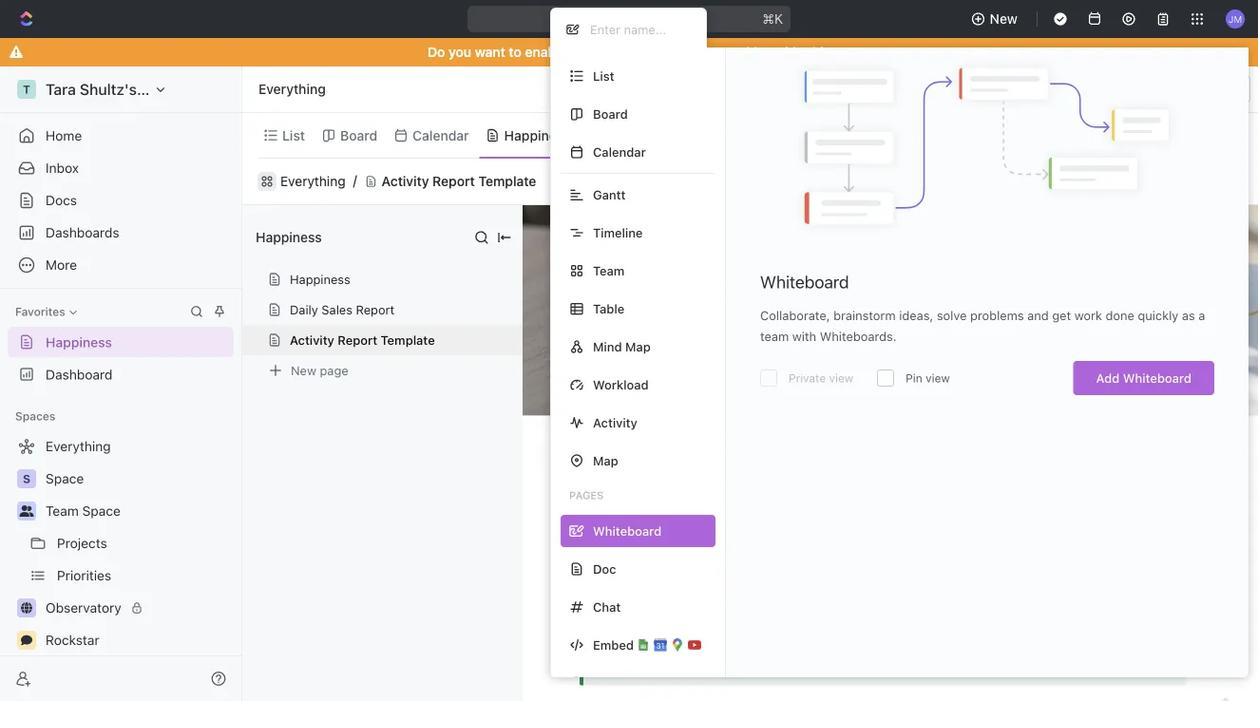 Task type: locate. For each thing, give the bounding box(es) containing it.
document
[[848, 609, 918, 627]]

is
[[821, 609, 832, 627], [953, 609, 964, 627]]

of left time.
[[674, 655, 688, 673]]

1 vertical spatial of
[[674, 655, 688, 673]]

happiness
[[505, 127, 571, 143], [256, 230, 322, 245], [290, 272, 351, 287], [46, 335, 112, 350]]

2 vertical spatial activity report template
[[580, 487, 1013, 531]]

0 vertical spatial team
[[593, 264, 625, 278]]

do you want to enable browser notifications? enable hide this
[[428, 44, 831, 60]]

you
[[449, 44, 472, 60]]

everything link up list link
[[254, 78, 331, 101]]

and left "get"
[[1028, 309, 1049, 323]]

template inside an activity report template is a document that is used by a person or a company to list the outcomes of their projects, and other activities over a given period of time.
[[754, 609, 817, 627]]

list
[[593, 69, 615, 83], [282, 127, 305, 143]]

inbox link
[[8, 153, 234, 183]]

work
[[1075, 309, 1103, 323]]

team for team
[[593, 264, 625, 278]]

a right as at right top
[[1199, 309, 1206, 323]]

team
[[593, 264, 625, 278], [46, 503, 79, 519]]

add inside add task button
[[1134, 129, 1156, 142]]

tasks
[[569, 34, 603, 47]]

add
[[1134, 129, 1156, 142], [1097, 371, 1120, 386], [601, 463, 625, 479]]

0 vertical spatial list
[[593, 69, 615, 83]]

1 vertical spatial list
[[282, 127, 305, 143]]

pin view
[[906, 372, 950, 385]]

dashboards link
[[8, 218, 234, 248]]

activity up new page
[[290, 333, 335, 347]]

0 vertical spatial new
[[990, 11, 1018, 27]]

0 vertical spatial map
[[626, 340, 651, 354]]

0 horizontal spatial add
[[601, 463, 625, 479]]

activity up company
[[648, 609, 699, 627]]

team space
[[46, 503, 121, 519]]

1 vertical spatial new
[[291, 364, 317, 378]]

1 horizontal spatial is
[[953, 609, 964, 627]]

of left their
[[833, 632, 847, 650]]

1 horizontal spatial and
[[1028, 309, 1049, 323]]

everything down list link
[[280, 174, 346, 189]]

0 horizontal spatial is
[[821, 609, 832, 627]]

to inside an activity report template is a document that is used by a person or a company to list the outcomes of their projects, and other activities over a given period of time.
[[693, 632, 707, 650]]

board right list link
[[340, 127, 378, 143]]

board
[[593, 107, 628, 121], [340, 127, 378, 143]]

calendar up gantt
[[593, 145, 646, 159]]

and down used
[[950, 632, 976, 650]]

of
[[833, 632, 847, 650], [674, 655, 688, 673]]

1 vertical spatial everything
[[280, 174, 346, 189]]

enable
[[525, 44, 567, 60]]

a right by
[[1026, 609, 1034, 627]]

happiness link down enable at the top of the page
[[501, 122, 571, 149]]

0 vertical spatial to
[[509, 44, 522, 60]]

inbox
[[46, 160, 79, 176]]

home
[[46, 128, 82, 144]]

whiteboard up the collaborate,
[[761, 272, 850, 292]]

or
[[1090, 609, 1104, 627]]

is right that on the right bottom
[[953, 609, 964, 627]]

with
[[793, 329, 817, 344]]

1 vertical spatial board
[[340, 127, 378, 143]]

pin
[[906, 372, 923, 385]]

1 horizontal spatial team
[[593, 264, 625, 278]]

0 vertical spatial of
[[833, 632, 847, 650]]

the
[[734, 632, 757, 650]]

search...
[[614, 11, 668, 27]]

2 horizontal spatial add
[[1134, 129, 1156, 142]]

solve
[[937, 309, 967, 323]]

home link
[[8, 121, 234, 151]]

1 horizontal spatial to
[[693, 632, 707, 650]]

0 horizontal spatial whiteboard
[[761, 272, 850, 292]]

0 horizontal spatial new
[[291, 364, 317, 378]]

1 horizontal spatial view
[[926, 372, 950, 385]]

everything link
[[254, 78, 331, 101], [280, 174, 346, 190]]

activity
[[382, 174, 429, 189], [290, 333, 335, 347], [593, 416, 638, 430], [580, 487, 715, 531], [648, 609, 699, 627]]

1 view from the left
[[830, 372, 854, 385]]

list down browser
[[593, 69, 615, 83]]

0 horizontal spatial list
[[282, 127, 305, 143]]

whiteboards.
[[820, 329, 897, 344]]

happiness link
[[501, 122, 571, 149], [8, 327, 234, 357]]

1 vertical spatial add
[[1097, 371, 1120, 386]]

0 horizontal spatial happiness link
[[8, 327, 234, 357]]

0 vertical spatial add
[[1134, 129, 1156, 142]]

chat
[[593, 600, 621, 615]]

report
[[433, 174, 475, 189], [356, 303, 395, 317], [338, 333, 378, 347], [723, 487, 843, 531], [703, 609, 750, 627]]

mind
[[593, 340, 622, 354]]

calendar inside calendar link
[[413, 127, 469, 143]]

notifications?
[[625, 44, 710, 60]]

calendar down the do
[[413, 127, 469, 143]]

activities
[[1020, 632, 1082, 650]]

new
[[990, 11, 1018, 27], [291, 364, 317, 378]]

add down done
[[1097, 371, 1120, 386]]

problems
[[971, 309, 1025, 323]]

0 horizontal spatial view
[[830, 372, 854, 385]]

everything
[[259, 81, 326, 97], [280, 174, 346, 189]]

list left board link
[[282, 127, 305, 143]]

0 vertical spatial board
[[593, 107, 628, 121]]

report inside an activity report template is a document that is used by a person or a company to list the outcomes of their projects, and other activities over a given period of time.
[[703, 609, 750, 627]]

add whiteboard
[[1097, 371, 1192, 386]]

user group image
[[19, 506, 34, 517]]

view right private
[[830, 372, 854, 385]]

everything up list link
[[259, 81, 326, 97]]

team right user group icon
[[46, 503, 79, 519]]

0 vertical spatial calendar
[[413, 127, 469, 143]]

pages
[[569, 490, 604, 502]]

1 horizontal spatial new
[[990, 11, 1018, 27]]

team space link
[[46, 496, 230, 527]]

1 horizontal spatial happiness link
[[501, 122, 571, 149]]

do
[[428, 44, 445, 60]]

calendar link
[[409, 122, 469, 149]]

map
[[626, 340, 651, 354], [593, 454, 619, 468]]

0 vertical spatial and
[[1028, 309, 1049, 323]]

ideas,
[[900, 309, 934, 323]]

1 vertical spatial map
[[593, 454, 619, 468]]

spaces
[[15, 410, 55, 423]]

2 vertical spatial add
[[601, 463, 625, 479]]

0 horizontal spatial to
[[509, 44, 522, 60]]

whiteboard down the quickly
[[1124, 371, 1192, 386]]

new inside new button
[[990, 11, 1018, 27]]

0 horizontal spatial calendar
[[413, 127, 469, 143]]

1 vertical spatial team
[[46, 503, 79, 519]]

timeline
[[593, 226, 643, 240]]

a right or
[[1108, 609, 1116, 627]]

1 vertical spatial to
[[693, 632, 707, 650]]

0 horizontal spatial of
[[674, 655, 688, 673]]

is up outcomes
[[821, 609, 832, 627]]

by
[[1006, 609, 1022, 627]]

add left task in the right top of the page
[[1134, 129, 1156, 142]]

1 horizontal spatial add
[[1097, 371, 1120, 386]]

1 horizontal spatial map
[[626, 340, 651, 354]]

activity report template
[[382, 174, 537, 189], [290, 333, 435, 347], [580, 487, 1013, 531]]

1 vertical spatial happiness link
[[8, 327, 234, 357]]

2 view from the left
[[926, 372, 950, 385]]

0 vertical spatial whiteboard
[[761, 272, 850, 292]]

dashboard link
[[8, 359, 234, 390]]

team inside "team space" link
[[46, 503, 79, 519]]

a
[[1199, 309, 1206, 323], [836, 609, 844, 627], [1026, 609, 1034, 627], [1108, 609, 1116, 627], [1119, 632, 1127, 650]]

enable
[[723, 44, 766, 60]]

happiness link up dashboard link
[[8, 327, 234, 357]]

everything link down list link
[[280, 174, 346, 190]]

view right pin
[[926, 372, 950, 385]]

and
[[1028, 309, 1049, 323], [950, 632, 976, 650]]

template
[[479, 174, 537, 189], [381, 333, 435, 347], [851, 487, 1013, 531], [754, 609, 817, 627]]

add comment
[[601, 463, 687, 479]]

used
[[968, 609, 1002, 627]]

1 horizontal spatial list
[[593, 69, 615, 83]]

other
[[980, 632, 1016, 650]]

to right want
[[509, 44, 522, 60]]

updated:
[[675, 554, 732, 570]]

0 horizontal spatial team
[[46, 503, 79, 519]]

activity down add comment
[[580, 487, 715, 531]]

to
[[509, 44, 522, 60], [693, 632, 707, 650]]

add task
[[1134, 129, 1185, 142]]

board down browser
[[593, 107, 628, 121]]

0 horizontal spatial board
[[340, 127, 378, 143]]

comment
[[629, 463, 687, 479]]

1 vertical spatial calendar
[[593, 145, 646, 159]]

new for new page
[[291, 364, 317, 378]]

map up pages
[[593, 454, 619, 468]]

map right mind
[[626, 340, 651, 354]]

1 vertical spatial whiteboard
[[1124, 371, 1192, 386]]

time.
[[692, 655, 726, 673]]

0 vertical spatial activity report template
[[382, 174, 537, 189]]

table
[[593, 302, 625, 316]]

add for add task
[[1134, 129, 1156, 142]]

2 is from the left
[[953, 609, 964, 627]]

calendar
[[413, 127, 469, 143], [593, 145, 646, 159]]

team up the table
[[593, 264, 625, 278]]

1 vertical spatial and
[[950, 632, 976, 650]]

add for add whiteboard
[[1097, 371, 1120, 386]]

new button
[[964, 4, 1030, 34]]

team
[[761, 329, 789, 344]]

0 horizontal spatial and
[[950, 632, 976, 650]]

to left list
[[693, 632, 707, 650]]

add up pages
[[601, 463, 625, 479]]



Task type: vqa. For each thing, say whether or not it's contained in the screenshot.
can
no



Task type: describe. For each thing, give the bounding box(es) containing it.
page
[[320, 364, 349, 378]]

sales
[[322, 303, 353, 317]]

workload
[[593, 378, 649, 392]]

given
[[1131, 632, 1169, 650]]

task
[[1159, 129, 1185, 142]]

0 horizontal spatial map
[[593, 454, 619, 468]]

1 is from the left
[[821, 609, 832, 627]]

1 horizontal spatial whiteboard
[[1124, 371, 1192, 386]]

dashboards
[[46, 225, 119, 241]]

daily sales report
[[290, 303, 395, 317]]

new page
[[291, 364, 349, 378]]

private
[[789, 372, 826, 385]]

activity down the workload at the bottom
[[593, 416, 638, 430]]

customize
[[1042, 127, 1109, 143]]

team for team space
[[46, 503, 79, 519]]

0 vertical spatial everything link
[[254, 78, 331, 101]]

daily
[[290, 303, 318, 317]]

0 vertical spatial happiness link
[[501, 122, 571, 149]]

Enter name... field
[[588, 21, 691, 38]]

that
[[922, 609, 949, 627]]

dashboard
[[46, 367, 113, 383]]

board inside board link
[[340, 127, 378, 143]]

favorites
[[15, 305, 65, 318]]

customize button
[[1017, 122, 1114, 149]]

collaborate, brainstorm ideas, solve problems and get work done quickly as a team with whiteboards.
[[761, 309, 1206, 344]]

an activity report template is a document that is used by a person or a company to list the outcomes of their projects, and other activities over a given period of time.
[[626, 609, 1173, 673]]

list link
[[279, 122, 305, 149]]

add for add comment
[[601, 463, 625, 479]]

last updated:
[[645, 554, 732, 570]]

1 horizontal spatial calendar
[[593, 145, 646, 159]]

last
[[645, 554, 671, 570]]

gantt
[[593, 188, 626, 202]]

done
[[1106, 309, 1135, 323]]

private view
[[789, 372, 854, 385]]

view for private view
[[830, 372, 854, 385]]

as
[[1183, 309, 1196, 323]]

1 horizontal spatial board
[[593, 107, 628, 121]]

doc
[[593, 562, 617, 577]]

this
[[808, 44, 831, 60]]

share
[[1050, 174, 1088, 189]]

activity inside an activity report template is a document that is used by a person or a company to list the outcomes of their projects, and other activities over a given period of time.
[[648, 609, 699, 627]]

quickly
[[1138, 309, 1179, 323]]

period
[[626, 655, 670, 673]]

board link
[[337, 122, 378, 149]]

happiness inside "sidebar" navigation
[[46, 335, 112, 350]]

sidebar navigation
[[0, 67, 242, 702]]

hide
[[775, 44, 804, 60]]

person
[[1038, 609, 1086, 627]]

want
[[475, 44, 506, 60]]

docs link
[[8, 185, 234, 216]]

their
[[851, 632, 882, 650]]

over
[[1085, 632, 1115, 650]]

collaborate,
[[761, 309, 830, 323]]

docs
[[46, 193, 77, 208]]

space
[[82, 503, 121, 519]]

company
[[626, 632, 689, 650]]

a right the over
[[1119, 632, 1127, 650]]

form
[[593, 676, 624, 691]]

and inside collaborate, brainstorm ideas, solve problems and get work done quickly as a team with whiteboards.
[[1028, 309, 1049, 323]]

favorites button
[[8, 300, 84, 323]]

📌
[[597, 608, 614, 628]]

0 vertical spatial everything
[[259, 81, 326, 97]]

and inside an activity report template is a document that is used by a person or a company to list the outcomes of their projects, and other activities over a given period of time.
[[950, 632, 976, 650]]

view for pin view
[[926, 372, 950, 385]]

a left "document" at the right
[[836, 609, 844, 627]]

list
[[711, 632, 730, 650]]

brainstorm
[[834, 309, 896, 323]]

1 vertical spatial activity report template
[[290, 333, 435, 347]]

projects,
[[886, 632, 946, 650]]

get
[[1053, 309, 1072, 323]]

1 vertical spatial everything link
[[280, 174, 346, 190]]

new for new
[[990, 11, 1018, 27]]

a inside collaborate, brainstorm ideas, solve problems and get work done quickly as a team with whiteboards.
[[1199, 309, 1206, 323]]

add task button
[[1127, 124, 1192, 147]]

an
[[626, 609, 644, 627]]

1 horizontal spatial of
[[833, 632, 847, 650]]

outcomes
[[761, 632, 829, 650]]

embed
[[593, 638, 634, 653]]

browser
[[571, 44, 622, 60]]

⌘k
[[763, 11, 783, 27]]

mind map
[[593, 340, 651, 354]]

activity down calendar link
[[382, 174, 429, 189]]



